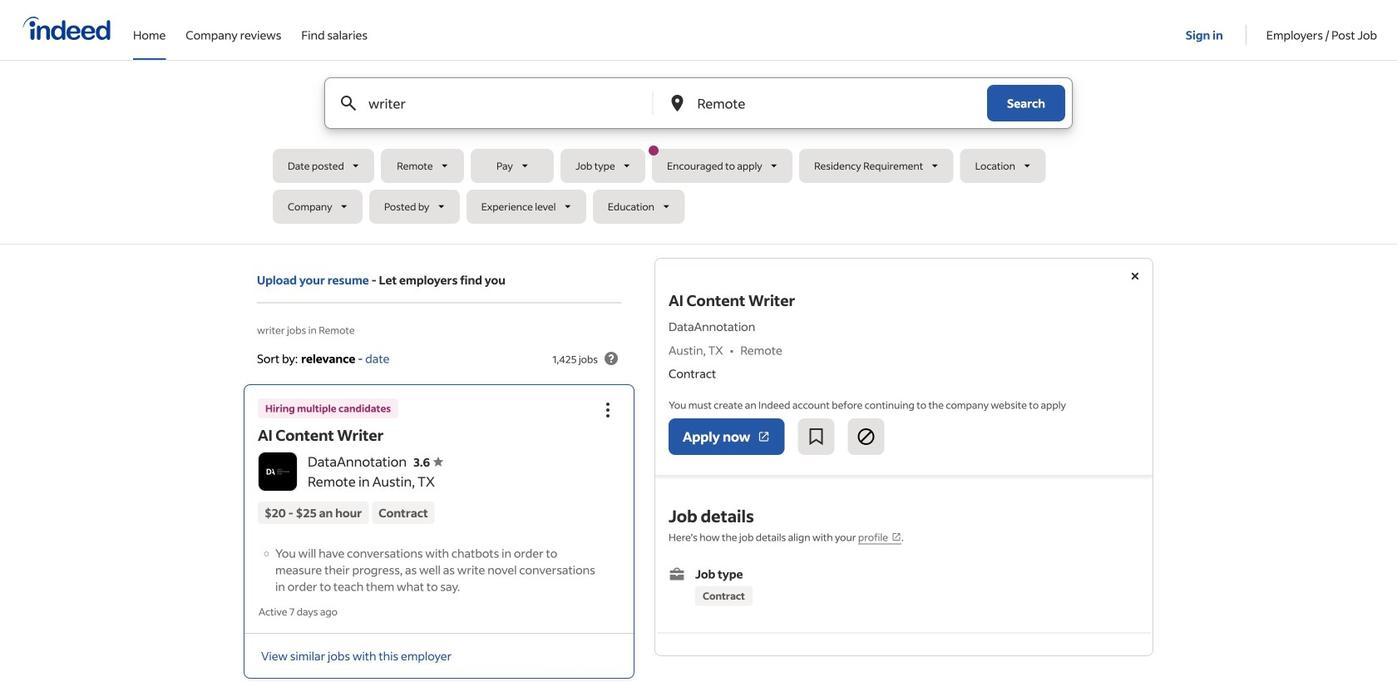 Task type: describe. For each thing, give the bounding box(es) containing it.
job preferences (opens in a new window) image
[[892, 532, 902, 542]]

close job details image
[[1126, 266, 1146, 286]]

apply now (opens in a new tab) image
[[757, 430, 771, 443]]

not interested image
[[856, 427, 876, 447]]

company logo image
[[259, 452, 297, 491]]

job actions for ai content writer is collapsed image
[[598, 400, 618, 420]]

save this job image
[[807, 427, 826, 447]]

Edit location text field
[[694, 78, 954, 128]]



Task type: vqa. For each thing, say whether or not it's contained in the screenshot.
search field
yes



Task type: locate. For each thing, give the bounding box(es) containing it.
None search field
[[273, 77, 1125, 230]]

search: Job title, keywords, or company text field
[[365, 78, 625, 128]]

help icon image
[[602, 349, 621, 369]]

3.6 out of five stars rating image
[[414, 455, 444, 470]]



